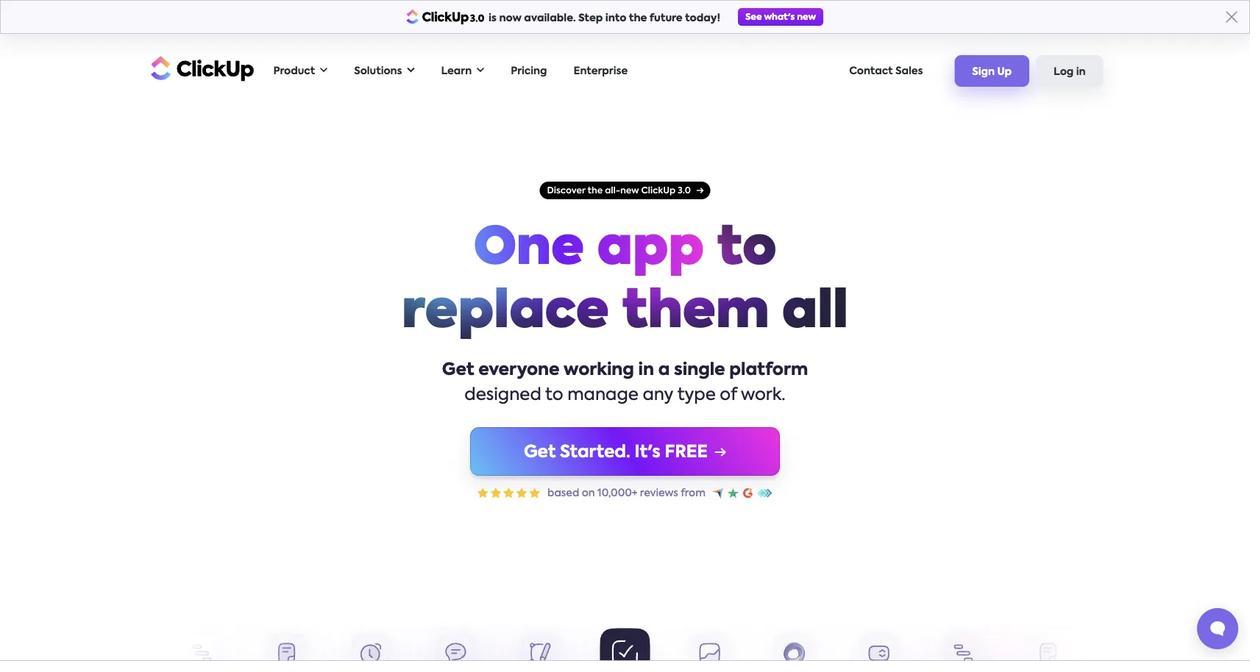 Task type: vqa. For each thing, say whether or not it's contained in the screenshot.
Solutions
yes



Task type: locate. For each thing, give the bounding box(es) containing it.
0 horizontal spatial get
[[442, 362, 474, 379]]

everyone
[[479, 362, 560, 379]]

sign
[[972, 67, 995, 77]]

replace
[[402, 288, 609, 339]]

0 vertical spatial in
[[1076, 67, 1086, 77]]

1 horizontal spatial get
[[524, 444, 556, 461]]

1 horizontal spatial in
[[1076, 67, 1086, 77]]

platform
[[729, 362, 808, 379]]

available.
[[524, 13, 576, 24]]

in right log
[[1076, 67, 1086, 77]]

get up designed
[[442, 362, 474, 379]]

all
[[782, 288, 848, 339]]

today!
[[685, 13, 720, 24]]

one app to replace them all
[[402, 224, 848, 339]]

is now available. step into the future today!
[[488, 13, 720, 24]]

new
[[797, 13, 816, 21]]

a
[[658, 362, 670, 379]]

to
[[717, 224, 777, 276], [545, 387, 563, 404]]

pricing link
[[503, 56, 554, 86]]

get for get everyone working in a single platform
[[442, 362, 474, 379]]

contact
[[849, 66, 893, 76]]

in left a
[[638, 362, 654, 379]]

see what's new
[[745, 13, 816, 21]]

1 horizontal spatial to
[[717, 224, 777, 276]]

solutions
[[354, 66, 402, 76]]

1 vertical spatial in
[[638, 362, 654, 379]]

0 vertical spatial to
[[717, 224, 777, 276]]

reviews
[[640, 488, 678, 498]]

see what's new link
[[738, 8, 823, 26]]

clickup image
[[147, 54, 254, 82]]

0 horizontal spatial to
[[545, 387, 563, 404]]

close button image
[[1226, 11, 1238, 23]]

sign up button
[[955, 55, 1029, 87]]

get inside button
[[524, 444, 556, 461]]

log in link
[[1036, 55, 1103, 87]]

contact sales
[[849, 66, 923, 76]]

get up based
[[524, 444, 556, 461]]

in
[[1076, 67, 1086, 77], [638, 362, 654, 379]]

based
[[547, 488, 579, 498]]

0 horizontal spatial in
[[638, 362, 654, 379]]

them
[[622, 288, 769, 339]]

contact sales link
[[842, 56, 930, 86]]

1 vertical spatial get
[[524, 444, 556, 461]]

get
[[442, 362, 474, 379], [524, 444, 556, 461]]

designed
[[465, 387, 541, 404]]

one
[[473, 224, 584, 276]]

now
[[499, 13, 522, 24]]

get started. it's free button
[[470, 427, 780, 476]]

clickup 3.0 image
[[406, 9, 485, 25]]

0 vertical spatial get
[[442, 362, 474, 379]]

log in
[[1054, 67, 1086, 77]]

sales
[[895, 66, 923, 76]]



Task type: describe. For each thing, give the bounding box(es) containing it.
free
[[665, 444, 708, 461]]

sign up
[[972, 67, 1012, 77]]

designed to manage any type of work.
[[465, 387, 786, 404]]

what's
[[764, 13, 795, 21]]

see
[[745, 13, 762, 21]]

up
[[997, 67, 1012, 77]]

learn button
[[434, 56, 492, 86]]

is
[[488, 13, 497, 24]]

discover the all-new clickup 3.0 image
[[540, 182, 710, 199]]

working
[[564, 362, 634, 379]]

get everyone working in a single platform
[[442, 362, 808, 379]]

from
[[681, 488, 706, 498]]

it's
[[634, 444, 660, 461]]

five stars image
[[478, 488, 540, 498]]

in inside log in link
[[1076, 67, 1086, 77]]

manage
[[567, 387, 639, 404]]

enterprise link
[[566, 56, 635, 86]]

get for get started. it's free
[[524, 444, 556, 461]]

app
[[597, 224, 704, 276]]

solutions button
[[347, 56, 422, 86]]

log
[[1054, 67, 1074, 77]]

single
[[674, 362, 725, 379]]

the
[[629, 13, 647, 24]]

of
[[720, 387, 737, 404]]

work.
[[741, 387, 786, 404]]

store reviews image
[[713, 488, 773, 498]]

learn
[[441, 66, 472, 76]]

enterprise
[[574, 66, 628, 76]]

any
[[643, 387, 673, 404]]

1 vertical spatial to
[[545, 387, 563, 404]]

into
[[605, 13, 626, 24]]

future
[[650, 13, 683, 24]]

based on 10,000+ reviews from
[[547, 488, 706, 498]]

step
[[578, 13, 603, 24]]

product
[[273, 66, 315, 76]]

product button
[[266, 56, 335, 86]]

pricing
[[511, 66, 547, 76]]

started.
[[560, 444, 630, 461]]

type
[[677, 387, 716, 404]]

on
[[582, 488, 595, 498]]

get started. it's free
[[524, 444, 708, 461]]

10,000+
[[598, 488, 637, 498]]

to inside one app to replace them all
[[717, 224, 777, 276]]



